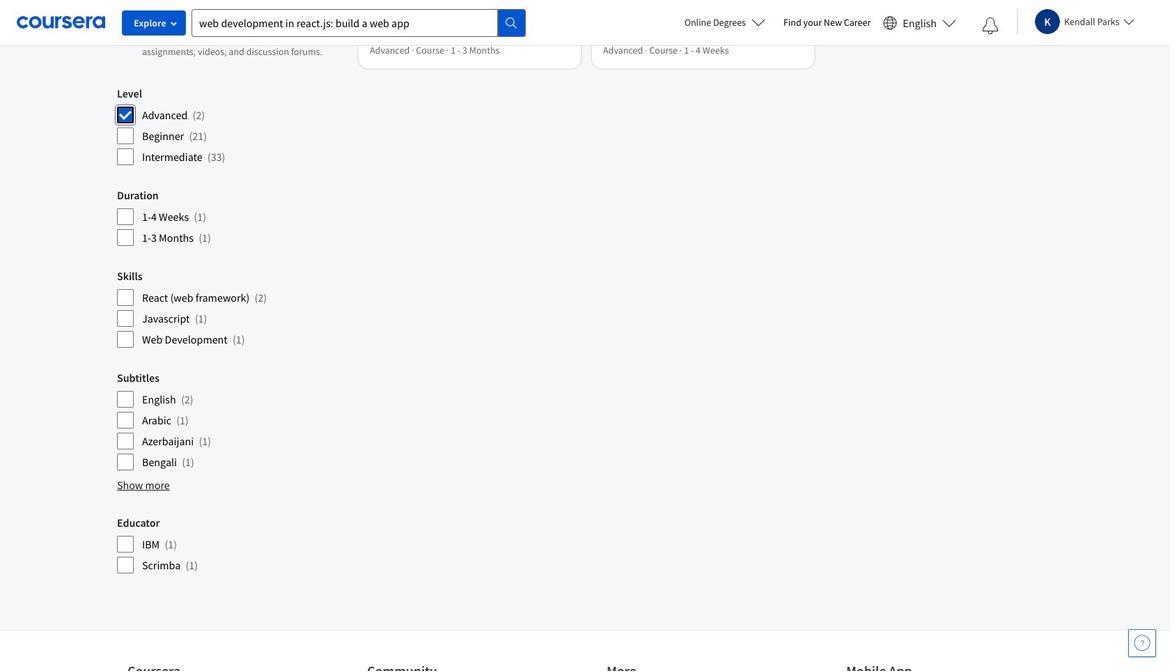 Task type: describe. For each thing, give the bounding box(es) containing it.
4 group from the top
[[117, 269, 345, 349]]

1 group from the top
[[117, 0, 345, 64]]

help center image
[[1134, 635, 1151, 652]]

coursera image
[[17, 11, 105, 34]]

What do you want to learn? text field
[[192, 9, 498, 37]]

3 group from the top
[[117, 188, 345, 247]]

6 group from the top
[[117, 516, 345, 574]]



Task type: vqa. For each thing, say whether or not it's contained in the screenshot.
group
yes



Task type: locate. For each thing, give the bounding box(es) containing it.
None search field
[[192, 9, 526, 37]]

2 group from the top
[[117, 87, 345, 166]]

5 group from the top
[[117, 371, 345, 471]]

group
[[117, 0, 345, 64], [117, 87, 345, 166], [117, 188, 345, 247], [117, 269, 345, 349], [117, 371, 345, 471], [117, 516, 345, 574]]



